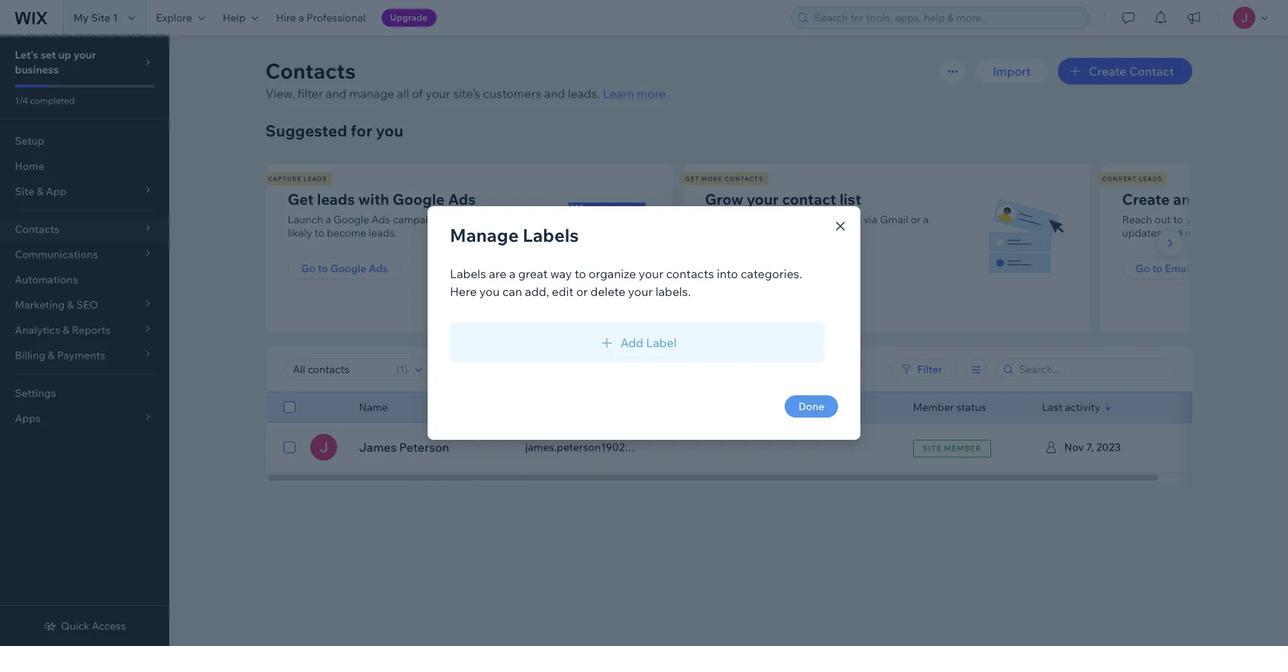 Task type: vqa. For each thing, say whether or not it's contained in the screenshot.
Get Go
yes



Task type: describe. For each thing, give the bounding box(es) containing it.
0 vertical spatial google
[[393, 190, 445, 209]]

address
[[784, 401, 824, 414]]

(
[[396, 363, 400, 376]]

labels are a great way to organize your contacts into categories. here you can add, edit or delete your labels.
[[450, 267, 802, 299]]

site member
[[923, 444, 982, 453]]

filter
[[917, 363, 943, 376]]

a inside labels are a great way to organize your contacts into categories. here you can add, edit or delete your labels.
[[509, 267, 516, 281]]

suggested for you
[[265, 121, 403, 140]]

view,
[[265, 86, 295, 101]]

gmail
[[880, 213, 908, 226]]

home link
[[0, 154, 169, 179]]

professional
[[306, 11, 366, 25]]

list
[[840, 190, 861, 209]]

ads inside button
[[369, 262, 388, 275]]

james.peterson1902@gmail.com
[[525, 441, 686, 454]]

edit
[[552, 284, 574, 299]]

import for import
[[993, 64, 1031, 79]]

Unsaved view field
[[288, 359, 392, 380]]

reach
[[1122, 213, 1152, 226]]

manage
[[349, 86, 394, 101]]

contacts inside button
[[754, 262, 799, 275]]

done button
[[785, 396, 838, 418]]

email
[[1165, 262, 1192, 275]]

go to email marketing button
[[1122, 258, 1257, 280]]

your inside let's set up your business
[[73, 48, 96, 62]]

2 and from the left
[[544, 86, 565, 101]]

to left email
[[1152, 262, 1163, 275]]

importing
[[786, 213, 834, 226]]

last activity
[[1042, 401, 1100, 414]]

help
[[223, 11, 246, 25]]

manage labels
[[450, 224, 579, 246]]

a inside get leads with google ads launch a google ads campaign to target people likely to become leads.
[[326, 213, 331, 226]]

help button
[[214, 0, 267, 36]]

hire a professional
[[276, 11, 366, 25]]

file.
[[729, 226, 746, 240]]

them
[[836, 213, 862, 226]]

subscribers
[[1210, 213, 1266, 226]]

leads for get
[[304, 175, 327, 183]]

your inside create an email campaig reach out to your subscribers with
[[1186, 213, 1207, 226]]

filter button
[[891, 359, 956, 381]]

completed
[[30, 95, 75, 106]]

setup
[[15, 134, 44, 148]]

to right likely
[[315, 226, 325, 240]]

hire
[[276, 11, 296, 25]]

set
[[41, 48, 56, 62]]

nov 7, 2023
[[1064, 441, 1121, 454]]

get
[[288, 190, 314, 209]]

labels.
[[656, 284, 691, 299]]

people
[[487, 213, 521, 226]]

manage
[[450, 224, 519, 246]]

go for create
[[1136, 262, 1150, 275]]

let's
[[15, 48, 38, 62]]

your right delete
[[628, 284, 653, 299]]

go to email marketing
[[1136, 262, 1244, 275]]

to inside labels are a great way to organize your contacts into categories. here you can add, edit or delete your labels.
[[575, 267, 586, 281]]

nov
[[1064, 441, 1084, 454]]

member status
[[913, 401, 986, 414]]

add inside the add label button
[[620, 336, 643, 350]]

or inside labels are a great way to organize your contacts into categories. here you can add, edit or delete your labels.
[[576, 284, 588, 299]]

0 horizontal spatial you
[[376, 121, 403, 140]]

home
[[15, 160, 44, 173]]

contacts inside contacts view, filter and manage all of your site's customers and leads. learn more
[[265, 58, 356, 84]]

likely
[[288, 226, 312, 240]]

add label
[[620, 336, 677, 350]]

1 and from the left
[[326, 86, 347, 101]]

)
[[405, 363, 408, 376]]

up
[[58, 48, 71, 62]]

here
[[450, 284, 477, 299]]

campaig
[[1236, 190, 1288, 209]]

your inside grow your contact list add contacts by importing them via gmail or a csv file.
[[747, 190, 779, 209]]

create an email campaig reach out to your subscribers with
[[1122, 190, 1288, 240]]

more
[[637, 86, 666, 101]]

to inside create an email campaig reach out to your subscribers with
[[1173, 213, 1183, 226]]

google inside button
[[330, 262, 366, 275]]

learn
[[603, 86, 634, 101]]

0 horizontal spatial 1
[[113, 11, 118, 25]]

list containing get leads with google ads
[[263, 164, 1288, 333]]

contact
[[1129, 64, 1174, 79]]

james peterson image
[[310, 434, 337, 461]]

contacts view, filter and manage all of your site's customers and leads. learn more
[[265, 58, 666, 101]]

you inside labels are a great way to organize your contacts into categories. here you can add, edit or delete your labels.
[[479, 284, 500, 299]]

james peterson
[[359, 440, 449, 455]]

1 horizontal spatial site
[[923, 444, 942, 453]]

settings link
[[0, 381, 169, 406]]

with inside get leads with google ads launch a google ads campaign to target people likely to become leads.
[[358, 190, 389, 209]]

leads
[[317, 190, 355, 209]]

Search for tools, apps, help & more... field
[[810, 7, 1084, 28]]

all
[[397, 86, 409, 101]]

a inside grow your contact list add contacts by importing them via gmail or a csv file.
[[923, 213, 929, 226]]

to left target
[[443, 213, 453, 226]]

quick access
[[61, 620, 126, 633]]

filter
[[297, 86, 323, 101]]

marketing
[[1194, 262, 1244, 275]]

become
[[327, 226, 366, 240]]

campaign
[[393, 213, 441, 226]]

leads. inside contacts view, filter and manage all of your site's customers and leads. learn more
[[568, 86, 600, 101]]

2023
[[1096, 441, 1121, 454]]

get
[[685, 175, 699, 183]]

leads for create
[[1139, 175, 1163, 183]]

contact
[[782, 190, 836, 209]]

0 vertical spatial member
[[913, 401, 954, 414]]

organize
[[589, 267, 636, 281]]

contacts inside labels are a great way to organize your contacts into categories. here you can add, edit or delete your labels.
[[666, 267, 714, 281]]

create contact
[[1089, 64, 1174, 79]]



Task type: locate. For each thing, give the bounding box(es) containing it.
are
[[489, 267, 506, 281]]

1 vertical spatial leads.
[[369, 226, 397, 240]]

to
[[443, 213, 453, 226], [1173, 213, 1183, 226], [315, 226, 325, 240], [318, 262, 328, 275], [1152, 262, 1163, 275], [575, 267, 586, 281]]

and right customers
[[544, 86, 565, 101]]

contacts inside grow your contact list add contacts by importing them via gmail or a csv file.
[[727, 213, 769, 226]]

1 vertical spatial member
[[944, 444, 982, 453]]

1 horizontal spatial leads.
[[568, 86, 600, 101]]

1 horizontal spatial you
[[479, 284, 500, 299]]

1 vertical spatial you
[[479, 284, 500, 299]]

a right the are
[[509, 267, 516, 281]]

member
[[913, 401, 954, 414], [944, 444, 982, 453]]

ads down get leads with google ads launch a google ads campaign to target people likely to become leads.
[[369, 262, 388, 275]]

or right edit
[[576, 284, 588, 299]]

1 vertical spatial ads
[[372, 213, 390, 226]]

your up the "labels."
[[639, 267, 664, 281]]

go down likely
[[301, 262, 316, 275]]

access
[[92, 620, 126, 633]]

contacts down by
[[754, 262, 799, 275]]

leads up get
[[304, 175, 327, 183]]

0 vertical spatial import
[[993, 64, 1031, 79]]

your down an
[[1186, 213, 1207, 226]]

more
[[702, 175, 723, 183]]

convert
[[1103, 175, 1137, 183]]

last
[[1042, 401, 1063, 414]]

add left label
[[620, 336, 643, 350]]

explore
[[156, 11, 192, 25]]

0 horizontal spatial go
[[301, 262, 316, 275]]

leads. inside get leads with google ads launch a google ads campaign to target people likely to become leads.
[[369, 226, 397, 240]]

you right for
[[376, 121, 403, 140]]

site down member status
[[923, 444, 942, 453]]

contacts up the "labels."
[[666, 267, 714, 281]]

create inside create an email campaig reach out to your subscribers with
[[1122, 190, 1170, 209]]

1 vertical spatial contacts
[[754, 262, 799, 275]]

go to google ads
[[301, 262, 388, 275]]

create for contact
[[1089, 64, 1127, 79]]

1/4
[[15, 95, 28, 106]]

into
[[717, 267, 738, 281]]

to right out
[[1173, 213, 1183, 226]]

of
[[412, 86, 423, 101]]

your right up
[[73, 48, 96, 62]]

automations link
[[0, 267, 169, 293]]

1 horizontal spatial go
[[1136, 262, 1150, 275]]

setup link
[[0, 128, 169, 154]]

0 vertical spatial contacts
[[265, 58, 356, 84]]

1 horizontal spatial labels
[[523, 224, 579, 246]]

csv
[[705, 226, 726, 240]]

2 vertical spatial google
[[330, 262, 366, 275]]

go
[[301, 262, 316, 275], [1136, 262, 1150, 275]]

1 vertical spatial import
[[718, 262, 752, 275]]

business
[[15, 63, 59, 76]]

7,
[[1086, 441, 1094, 454]]

0 vertical spatial site
[[91, 11, 111, 25]]

leads right "convert"
[[1139, 175, 1163, 183]]

1 vertical spatial labels
[[450, 267, 486, 281]]

and
[[326, 86, 347, 101], [544, 86, 565, 101]]

1 go from the left
[[301, 262, 316, 275]]

1 horizontal spatial import
[[993, 64, 1031, 79]]

labels up 'here'
[[450, 267, 486, 281]]

1 horizontal spatial or
[[911, 213, 921, 226]]

1 leads from the left
[[304, 175, 327, 183]]

capture leads
[[268, 175, 327, 183]]

0 vertical spatial or
[[911, 213, 921, 226]]

can
[[502, 284, 522, 299]]

1 vertical spatial 1
[[400, 363, 405, 376]]

add label button
[[598, 334, 677, 352]]

1 vertical spatial contacts
[[666, 267, 714, 281]]

import for import contacts
[[718, 262, 752, 275]]

to down become in the left top of the page
[[318, 262, 328, 275]]

contacts left by
[[727, 213, 769, 226]]

labels up way
[[523, 224, 579, 246]]

google up campaign
[[393, 190, 445, 209]]

1 vertical spatial google
[[334, 213, 369, 226]]

1 vertical spatial site
[[923, 444, 942, 453]]

or
[[911, 213, 921, 226], [576, 284, 588, 299]]

site's
[[453, 86, 480, 101]]

a
[[298, 11, 304, 25], [326, 213, 331, 226], [923, 213, 929, 226], [509, 267, 516, 281]]

james
[[359, 440, 397, 455]]

0 horizontal spatial and
[[326, 86, 347, 101]]

target
[[455, 213, 485, 226]]

member down status
[[944, 444, 982, 453]]

import contacts button
[[705, 258, 812, 280]]

import inside button
[[993, 64, 1031, 79]]

by
[[772, 213, 784, 226]]

Search... field
[[1015, 359, 1169, 380]]

for
[[351, 121, 372, 140]]

my site 1
[[74, 11, 118, 25]]

member left status
[[913, 401, 954, 414]]

name
[[359, 401, 388, 414]]

google down leads
[[334, 213, 369, 226]]

1 horizontal spatial 1
[[400, 363, 405, 376]]

1 right the unsaved view field
[[400, 363, 405, 376]]

great
[[518, 267, 548, 281]]

list
[[263, 164, 1288, 333]]

0 horizontal spatial leads
[[304, 175, 327, 183]]

1 horizontal spatial with
[[1268, 213, 1288, 226]]

contacts
[[727, 213, 769, 226], [666, 267, 714, 281]]

0 horizontal spatial contacts
[[666, 267, 714, 281]]

get more contacts
[[685, 175, 763, 183]]

with inside create an email campaig reach out to your subscribers with
[[1268, 213, 1288, 226]]

go for get
[[301, 262, 316, 275]]

sidebar element
[[0, 36, 169, 647]]

a down leads
[[326, 213, 331, 226]]

ads left campaign
[[372, 213, 390, 226]]

create inside button
[[1089, 64, 1127, 79]]

labels
[[523, 224, 579, 246], [450, 267, 486, 281]]

contacts up filter
[[265, 58, 356, 84]]

0 vertical spatial ads
[[448, 190, 476, 209]]

0 vertical spatial add
[[705, 213, 725, 226]]

quick access button
[[43, 620, 126, 633]]

you down the are
[[479, 284, 500, 299]]

a right hire
[[298, 11, 304, 25]]

grow
[[705, 190, 743, 209]]

google down become in the left top of the page
[[330, 262, 366, 275]]

0 horizontal spatial site
[[91, 11, 111, 25]]

out
[[1155, 213, 1171, 226]]

to right way
[[575, 267, 586, 281]]

1 vertical spatial with
[[1268, 213, 1288, 226]]

ads up target
[[448, 190, 476, 209]]

0 vertical spatial you
[[376, 121, 403, 140]]

grow your contact list add contacts by importing them via gmail or a csv file.
[[705, 190, 929, 240]]

label
[[646, 336, 677, 350]]

get leads with google ads launch a google ads campaign to target people likely to become leads.
[[288, 190, 521, 240]]

1 vertical spatial create
[[1122, 190, 1170, 209]]

1 horizontal spatial add
[[705, 213, 725, 226]]

0 horizontal spatial leads.
[[369, 226, 397, 240]]

with down campaig
[[1268, 213, 1288, 226]]

1 vertical spatial or
[[576, 284, 588, 299]]

2 leads from the left
[[1139, 175, 1163, 183]]

leads. right become in the left top of the page
[[369, 226, 397, 240]]

0 vertical spatial labels
[[523, 224, 579, 246]]

1 vertical spatial add
[[620, 336, 643, 350]]

1 horizontal spatial contacts
[[727, 213, 769, 226]]

with right leads
[[358, 190, 389, 209]]

delete
[[591, 284, 625, 299]]

site
[[91, 11, 111, 25], [923, 444, 942, 453]]

your up by
[[747, 190, 779, 209]]

hire a professional link
[[267, 0, 375, 36]]

go left email
[[1136, 262, 1150, 275]]

create for an
[[1122, 190, 1170, 209]]

or right 'gmail'
[[911, 213, 921, 226]]

1/4 completed
[[15, 95, 75, 106]]

1 horizontal spatial and
[[544, 86, 565, 101]]

categories.
[[741, 267, 802, 281]]

0 horizontal spatial contacts
[[265, 58, 356, 84]]

import inside button
[[718, 262, 752, 275]]

0 horizontal spatial import
[[718, 262, 752, 275]]

upgrade button
[[381, 9, 436, 27]]

1 right my
[[113, 11, 118, 25]]

0 vertical spatial with
[[358, 190, 389, 209]]

leads. left learn
[[568, 86, 600, 101]]

and right filter
[[326, 86, 347, 101]]

site right my
[[91, 11, 111, 25]]

peterson
[[399, 440, 449, 455]]

0 horizontal spatial labels
[[450, 267, 486, 281]]

1 horizontal spatial contacts
[[754, 262, 799, 275]]

contacts
[[725, 175, 763, 183]]

0 horizontal spatial with
[[358, 190, 389, 209]]

create
[[1089, 64, 1127, 79], [1122, 190, 1170, 209]]

import
[[993, 64, 1031, 79], [718, 262, 752, 275]]

add inside grow your contact list add contacts by importing them via gmail or a csv file.
[[705, 213, 725, 226]]

automations
[[15, 273, 78, 287]]

or inside grow your contact list add contacts by importing them via gmail or a csv file.
[[911, 213, 921, 226]]

labels inside labels are a great way to organize your contacts into categories. here you can add, edit or delete your labels.
[[450, 267, 486, 281]]

None checkbox
[[283, 399, 295, 417], [283, 439, 295, 457], [283, 399, 295, 417], [283, 439, 295, 457]]

2 vertical spatial ads
[[369, 262, 388, 275]]

2 go from the left
[[1136, 262, 1150, 275]]

create left contact
[[1089, 64, 1127, 79]]

quick
[[61, 620, 90, 633]]

import button
[[975, 58, 1049, 85]]

0 vertical spatial leads.
[[568, 86, 600, 101]]

0 vertical spatial contacts
[[727, 213, 769, 226]]

a right 'gmail'
[[923, 213, 929, 226]]

leads.
[[568, 86, 600, 101], [369, 226, 397, 240]]

let's set up your business
[[15, 48, 96, 76]]

1 horizontal spatial leads
[[1139, 175, 1163, 183]]

your inside contacts view, filter and manage all of your site's customers and leads. learn more
[[426, 86, 450, 101]]

via
[[864, 213, 878, 226]]

email
[[1194, 190, 1232, 209]]

0 horizontal spatial add
[[620, 336, 643, 350]]

add down grow
[[705, 213, 725, 226]]

google
[[393, 190, 445, 209], [334, 213, 369, 226], [330, 262, 366, 275]]

your
[[73, 48, 96, 62], [426, 86, 450, 101], [747, 190, 779, 209], [1186, 213, 1207, 226], [639, 267, 664, 281], [628, 284, 653, 299]]

learn more button
[[603, 85, 666, 102]]

0 horizontal spatial or
[[576, 284, 588, 299]]

contacts
[[265, 58, 356, 84], [754, 262, 799, 275]]

0 vertical spatial create
[[1089, 64, 1127, 79]]

ads
[[448, 190, 476, 209], [372, 213, 390, 226], [369, 262, 388, 275]]

status
[[956, 401, 986, 414]]

0 vertical spatial 1
[[113, 11, 118, 25]]

( 1 )
[[396, 363, 408, 376]]

capture
[[268, 175, 302, 183]]

settings
[[15, 387, 56, 400]]

create up the reach in the right of the page
[[1122, 190, 1170, 209]]

your right of
[[426, 86, 450, 101]]



